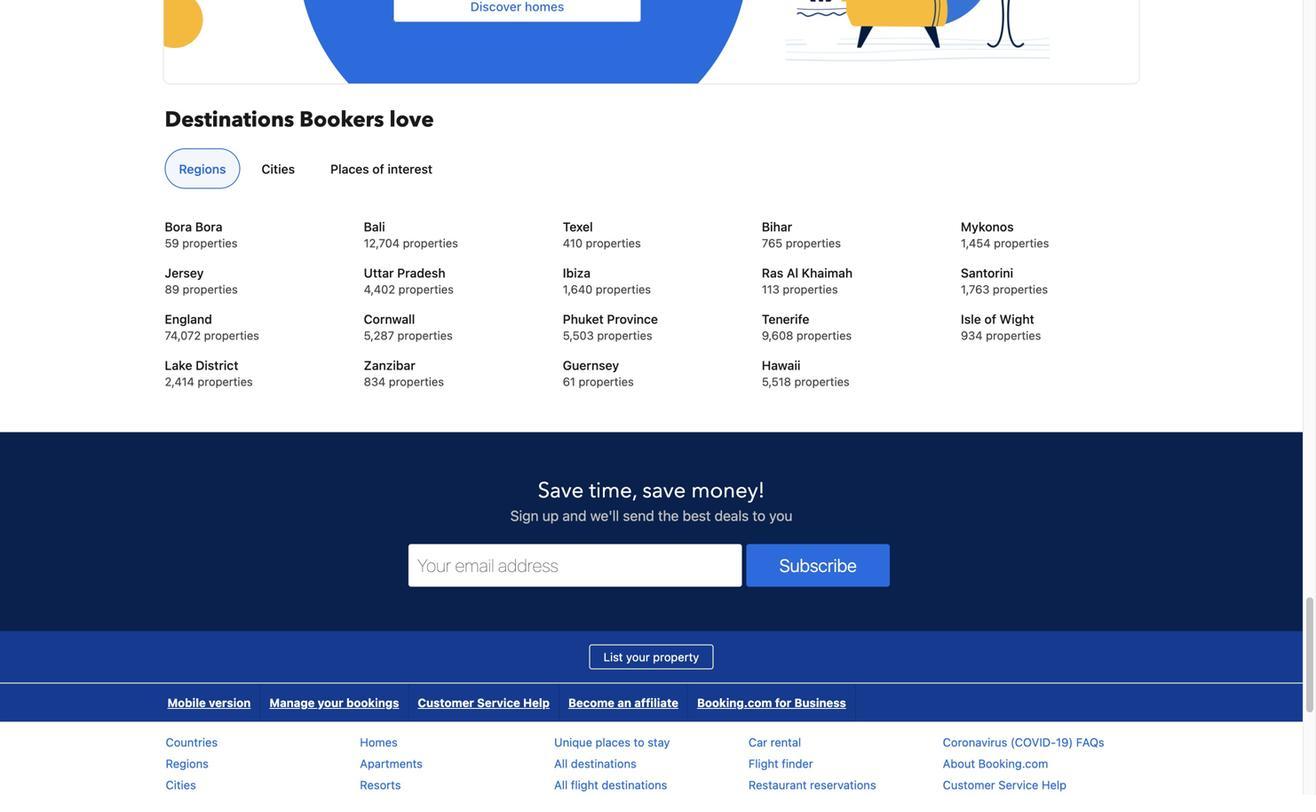 Task type: describe. For each thing, give the bounding box(es) containing it.
business
[[795, 696, 847, 709]]

properties inside jersey 89 properties
[[183, 282, 238, 296]]

1,640
[[563, 282, 593, 296]]

list
[[604, 650, 623, 664]]

113
[[762, 282, 780, 296]]

isle of wight 934 properties
[[961, 312, 1042, 342]]

tab list containing regions
[[158, 149, 1139, 190]]

2 bora from the left
[[195, 219, 223, 234]]

customer service help link for manage your bookings
[[409, 684, 559, 722]]

0 vertical spatial destinations
[[571, 757, 637, 770]]

properties inside zanzibar 834 properties
[[389, 375, 444, 388]]

properties inside santorini 1,763 properties
[[993, 282, 1049, 296]]

properties inside phuket province 5,503 properties
[[597, 329, 653, 342]]

unique places to stay all destinations all flight destinations
[[554, 736, 670, 792]]

best
[[683, 507, 711, 524]]

to inside "save time, save money! sign up and we'll send the best deals to you"
[[753, 507, 766, 524]]

reservations
[[810, 778, 877, 792]]

manage your bookings link
[[261, 684, 408, 722]]

0 horizontal spatial customer
[[418, 696, 474, 709]]

santorini link
[[961, 264, 1139, 282]]

834
[[364, 375, 386, 388]]

save time, save money! footer
[[0, 431, 1303, 795]]

regions button
[[165, 149, 240, 189]]

places of interest
[[331, 162, 433, 176]]

flight finder link
[[749, 757, 814, 770]]

1 bora from the left
[[165, 219, 192, 234]]

santorini
[[961, 266, 1014, 280]]

booking.com inside coronavirus (covid-19) faqs about booking.com customer service help
[[979, 757, 1049, 770]]

district
[[196, 358, 239, 373]]

2 all from the top
[[554, 778, 568, 792]]

province
[[607, 312, 658, 326]]

properties inside isle of wight 934 properties
[[986, 329, 1042, 342]]

properties inside ibiza 1,640 properties
[[596, 282, 651, 296]]

9,608
[[762, 329, 794, 342]]

properties inside the bora bora 59 properties
[[182, 236, 238, 250]]

guernsey link
[[563, 357, 740, 374]]

zanzibar 834 properties
[[364, 358, 444, 388]]

save
[[538, 476, 584, 505]]

765
[[762, 236, 783, 250]]

mykonos 1,454 properties
[[961, 219, 1050, 250]]

santorini 1,763 properties
[[961, 266, 1049, 296]]

74,072
[[165, 329, 201, 342]]

manage
[[270, 696, 315, 709]]

coronavirus (covid-19) faqs about booking.com customer service help
[[943, 736, 1105, 792]]

0 horizontal spatial service
[[477, 696, 520, 709]]

coronavirus
[[943, 736, 1008, 749]]

bihar 765 properties
[[762, 219, 841, 250]]

booking.com for business link
[[689, 684, 855, 722]]

properties inside uttar pradesh 4,402 properties
[[399, 282, 454, 296]]

1,454
[[961, 236, 991, 250]]

love
[[390, 105, 434, 135]]

save
[[643, 476, 686, 505]]

places
[[331, 162, 369, 176]]

of for wight
[[985, 312, 997, 326]]

resorts link
[[360, 778, 401, 792]]

interest
[[388, 162, 433, 176]]

of for interest
[[373, 162, 384, 176]]

your for manage
[[318, 696, 344, 709]]

england link
[[165, 310, 342, 328]]

ibiza link
[[563, 264, 740, 282]]

help inside coronavirus (covid-19) faqs about booking.com customer service help
[[1042, 778, 1067, 792]]

cornwall link
[[364, 310, 541, 328]]

properties inside guernsey 61 properties
[[579, 375, 634, 388]]

0 horizontal spatial help
[[523, 696, 550, 709]]

car
[[749, 736, 768, 749]]

isle
[[961, 312, 982, 326]]

properties inside texel 410 properties
[[586, 236, 641, 250]]

bali 12,704 properties
[[364, 219, 458, 250]]

khaimah
[[802, 266, 853, 280]]

jersey
[[165, 266, 204, 280]]

phuket
[[563, 312, 604, 326]]

mykonos link
[[961, 218, 1139, 236]]

car rental flight finder restaurant reservations
[[749, 736, 877, 792]]

wight
[[1000, 312, 1035, 326]]

finder
[[782, 757, 814, 770]]

Your email address email field
[[409, 544, 742, 587]]

affiliate
[[635, 696, 679, 709]]

restaurant reservations link
[[749, 778, 877, 792]]

ras al khaimah link
[[762, 264, 939, 282]]

1,763
[[961, 282, 990, 296]]

deals
[[715, 507, 749, 524]]

the
[[658, 507, 679, 524]]

ibiza
[[563, 266, 591, 280]]

properties inside hawaii 5,518 properties
[[795, 375, 850, 388]]

an
[[618, 696, 632, 709]]

apartments link
[[360, 757, 423, 770]]

cities inside the countries regions cities
[[166, 778, 196, 792]]

all flight destinations link
[[554, 778, 668, 792]]

about booking.com link
[[943, 757, 1049, 770]]

89
[[165, 282, 179, 296]]

you
[[770, 507, 793, 524]]

faqs
[[1077, 736, 1105, 749]]

stay
[[648, 736, 670, 749]]

properties inside "lake district 2,414 properties"
[[198, 375, 253, 388]]

cities button
[[247, 149, 309, 189]]

bihar link
[[762, 218, 939, 236]]

2,414
[[165, 375, 194, 388]]

12,704
[[364, 236, 400, 250]]

subscribe button
[[747, 544, 890, 587]]

bora bora link
[[165, 218, 342, 236]]

customer inside coronavirus (covid-19) faqs about booking.com customer service help
[[943, 778, 996, 792]]

tenerife link
[[762, 310, 939, 328]]



Task type: locate. For each thing, give the bounding box(es) containing it.
1 vertical spatial of
[[985, 312, 997, 326]]

customer service help link for about booking.com
[[943, 778, 1067, 792]]

flight
[[571, 778, 599, 792]]

properties up province on the top of page
[[596, 282, 651, 296]]

0 vertical spatial all
[[554, 757, 568, 770]]

help
[[523, 696, 550, 709], [1042, 778, 1067, 792]]

uttar
[[364, 266, 394, 280]]

5,503
[[563, 329, 594, 342]]

restaurant
[[749, 778, 807, 792]]

tenerife 9,608 properties
[[762, 312, 852, 342]]

flight
[[749, 757, 779, 770]]

destinations down all destinations link at the left bottom
[[602, 778, 668, 792]]

0 vertical spatial help
[[523, 696, 550, 709]]

properties down zanzibar
[[389, 375, 444, 388]]

bihar
[[762, 219, 793, 234]]

bora up 59
[[165, 219, 192, 234]]

all down the unique
[[554, 757, 568, 770]]

texel link
[[563, 218, 740, 236]]

guernsey
[[563, 358, 619, 373]]

5,287
[[364, 329, 394, 342]]

ras
[[762, 266, 784, 280]]

time,
[[589, 476, 637, 505]]

of inside isle of wight 934 properties
[[985, 312, 997, 326]]

send
[[623, 507, 655, 524]]

410
[[563, 236, 583, 250]]

0 horizontal spatial customer service help link
[[409, 684, 559, 722]]

properties down the bali link
[[403, 236, 458, 250]]

cities
[[262, 162, 295, 176], [166, 778, 196, 792]]

help left become
[[523, 696, 550, 709]]

properties inside bali 12,704 properties
[[403, 236, 458, 250]]

all left flight
[[554, 778, 568, 792]]

0 vertical spatial customer service help link
[[409, 684, 559, 722]]

properties down pradesh
[[399, 282, 454, 296]]

properties down cornwall link
[[398, 329, 453, 342]]

properties inside mykonos 1,454 properties
[[994, 236, 1050, 250]]

1 vertical spatial cities
[[166, 778, 196, 792]]

of inside the places of interest button
[[373, 162, 384, 176]]

61
[[563, 375, 576, 388]]

rental
[[771, 736, 802, 749]]

car rental link
[[749, 736, 802, 749]]

properties down wight
[[986, 329, 1042, 342]]

properties down hawaii link
[[795, 375, 850, 388]]

booking.com up car
[[697, 696, 772, 709]]

customer right the bookings
[[418, 696, 474, 709]]

0 horizontal spatial cities
[[166, 778, 196, 792]]

hawaii 5,518 properties
[[762, 358, 850, 388]]

0 vertical spatial to
[[753, 507, 766, 524]]

properties down district
[[198, 375, 253, 388]]

properties inside the england 74,072 properties
[[204, 329, 259, 342]]

mobile
[[167, 696, 206, 709]]

0 vertical spatial regions
[[179, 162, 226, 176]]

al
[[787, 266, 799, 280]]

to left stay
[[634, 736, 645, 749]]

cornwall
[[364, 312, 415, 326]]

1 horizontal spatial cities
[[262, 162, 295, 176]]

hawaii link
[[762, 357, 939, 374]]

cities inside button
[[262, 162, 295, 176]]

1 vertical spatial help
[[1042, 778, 1067, 792]]

booking.com for business
[[697, 696, 847, 709]]

1 horizontal spatial of
[[985, 312, 997, 326]]

lake district 2,414 properties
[[165, 358, 253, 388]]

version
[[209, 696, 251, 709]]

1 vertical spatial destinations
[[602, 778, 668, 792]]

apartments
[[360, 757, 423, 770]]

phuket province link
[[563, 310, 740, 328]]

your
[[626, 650, 650, 664], [318, 696, 344, 709]]

help down 19) on the bottom right of page
[[1042, 778, 1067, 792]]

mobile version
[[167, 696, 251, 709]]

mobile version link
[[159, 684, 260, 722]]

5,518
[[762, 375, 792, 388]]

tenerife
[[762, 312, 810, 326]]

properties inside tenerife 9,608 properties
[[797, 329, 852, 342]]

1 vertical spatial customer
[[943, 778, 996, 792]]

england 74,072 properties
[[165, 312, 259, 342]]

customer down about
[[943, 778, 996, 792]]

regions down destinations at the top left
[[179, 162, 226, 176]]

homes apartments resorts
[[360, 736, 423, 792]]

manage your bookings
[[270, 696, 399, 709]]

about
[[943, 757, 976, 770]]

regions inside "button"
[[179, 162, 226, 176]]

properties inside cornwall 5,287 properties
[[398, 329, 453, 342]]

booking.com down coronavirus (covid-19) faqs link
[[979, 757, 1049, 770]]

1 horizontal spatial bora
[[195, 219, 223, 234]]

0 horizontal spatial bora
[[165, 219, 192, 234]]

service inside coronavirus (covid-19) faqs about booking.com customer service help
[[999, 778, 1039, 792]]

properties down mykonos link
[[994, 236, 1050, 250]]

0 vertical spatial of
[[373, 162, 384, 176]]

0 horizontal spatial your
[[318, 696, 344, 709]]

1 vertical spatial all
[[554, 778, 568, 792]]

properties up ibiza 1,640 properties
[[586, 236, 641, 250]]

0 vertical spatial customer
[[418, 696, 474, 709]]

properties down province on the top of page
[[597, 329, 653, 342]]

regions inside the countries regions cities
[[166, 757, 209, 770]]

customer service help
[[418, 696, 550, 709]]

and
[[563, 507, 587, 524]]

customer service help link
[[409, 684, 559, 722], [943, 778, 1067, 792]]

properties down khaimah on the right
[[783, 282, 838, 296]]

jersey link
[[165, 264, 342, 282]]

to inside unique places to stay all destinations all flight destinations
[[634, 736, 645, 749]]

properties up khaimah on the right
[[786, 236, 841, 250]]

(covid-
[[1011, 736, 1057, 749]]

navigation inside save time, save money! footer
[[159, 684, 856, 722]]

your right list
[[626, 650, 650, 664]]

19)
[[1057, 736, 1074, 749]]

properties down jersey on the left top of page
[[183, 282, 238, 296]]

destinations bookers love
[[165, 105, 434, 135]]

countries regions cities
[[166, 736, 218, 792]]

unique
[[554, 736, 593, 749]]

subscribe
[[780, 555, 857, 576]]

1 vertical spatial to
[[634, 736, 645, 749]]

cities down destinations bookers love
[[262, 162, 295, 176]]

1 horizontal spatial help
[[1042, 778, 1067, 792]]

properties up wight
[[993, 282, 1049, 296]]

1 horizontal spatial to
[[753, 507, 766, 524]]

bora bora 59 properties
[[165, 219, 238, 250]]

0 vertical spatial booking.com
[[697, 696, 772, 709]]

1 vertical spatial your
[[318, 696, 344, 709]]

regions
[[179, 162, 226, 176], [166, 757, 209, 770]]

properties down guernsey
[[579, 375, 634, 388]]

your inside navigation
[[318, 696, 344, 709]]

properties down tenerife link
[[797, 329, 852, 342]]

4,402
[[364, 282, 395, 296]]

your right manage
[[318, 696, 344, 709]]

guernsey 61 properties
[[563, 358, 634, 388]]

mykonos
[[961, 219, 1014, 234]]

1 horizontal spatial your
[[626, 650, 650, 664]]

your for list
[[626, 650, 650, 664]]

bali
[[364, 219, 385, 234]]

bookers
[[300, 105, 384, 135]]

properties right 59
[[182, 236, 238, 250]]

coronavirus (covid-19) faqs link
[[943, 736, 1105, 749]]

1 vertical spatial regions
[[166, 757, 209, 770]]

to left "you"
[[753, 507, 766, 524]]

lake
[[165, 358, 192, 373]]

properties down england link
[[204, 329, 259, 342]]

properties inside ras al khaimah 113 properties
[[783, 282, 838, 296]]

all destinations link
[[554, 757, 637, 770]]

0 horizontal spatial to
[[634, 736, 645, 749]]

become
[[569, 696, 615, 709]]

navigation
[[159, 684, 856, 722]]

tab list
[[158, 149, 1139, 190]]

texel
[[563, 219, 593, 234]]

england
[[165, 312, 212, 326]]

countries
[[166, 736, 218, 749]]

0 vertical spatial cities
[[262, 162, 295, 176]]

places of interest button
[[316, 149, 447, 189]]

bora up jersey on the left top of page
[[195, 219, 223, 234]]

1 horizontal spatial booking.com
[[979, 757, 1049, 770]]

become an affiliate link
[[560, 684, 688, 722]]

destinations up all flight destinations link
[[571, 757, 637, 770]]

navigation containing mobile version
[[159, 684, 856, 722]]

1 vertical spatial service
[[999, 778, 1039, 792]]

booking.com inside booking.com for business link
[[697, 696, 772, 709]]

cities link
[[166, 778, 196, 792]]

for
[[775, 696, 792, 709]]

1 vertical spatial booking.com
[[979, 757, 1049, 770]]

properties inside "bihar 765 properties"
[[786, 236, 841, 250]]

1 horizontal spatial customer
[[943, 778, 996, 792]]

ras al khaimah 113 properties
[[762, 266, 853, 296]]

0 horizontal spatial booking.com
[[697, 696, 772, 709]]

0 horizontal spatial of
[[373, 162, 384, 176]]

of right isle
[[985, 312, 997, 326]]

customer
[[418, 696, 474, 709], [943, 778, 996, 792]]

we'll
[[591, 507, 619, 524]]

list your property link
[[590, 645, 714, 669]]

1 horizontal spatial customer service help link
[[943, 778, 1067, 792]]

unique places to stay link
[[554, 736, 670, 749]]

0 vertical spatial your
[[626, 650, 650, 664]]

bali link
[[364, 218, 541, 236]]

homes link
[[360, 736, 398, 749]]

zanzibar link
[[364, 357, 541, 374]]

phuket province 5,503 properties
[[563, 312, 658, 342]]

zanzibar
[[364, 358, 416, 373]]

save time, save money! sign up and we'll send the best deals to you
[[511, 476, 793, 524]]

1 all from the top
[[554, 757, 568, 770]]

1 vertical spatial customer service help link
[[943, 778, 1067, 792]]

934
[[961, 329, 983, 342]]

of right 'places'
[[373, 162, 384, 176]]

cities down regions link at the left
[[166, 778, 196, 792]]

1 horizontal spatial service
[[999, 778, 1039, 792]]

0 vertical spatial service
[[477, 696, 520, 709]]

regions down countries link on the bottom left of the page
[[166, 757, 209, 770]]



Task type: vqa. For each thing, say whether or not it's contained in the screenshot.


